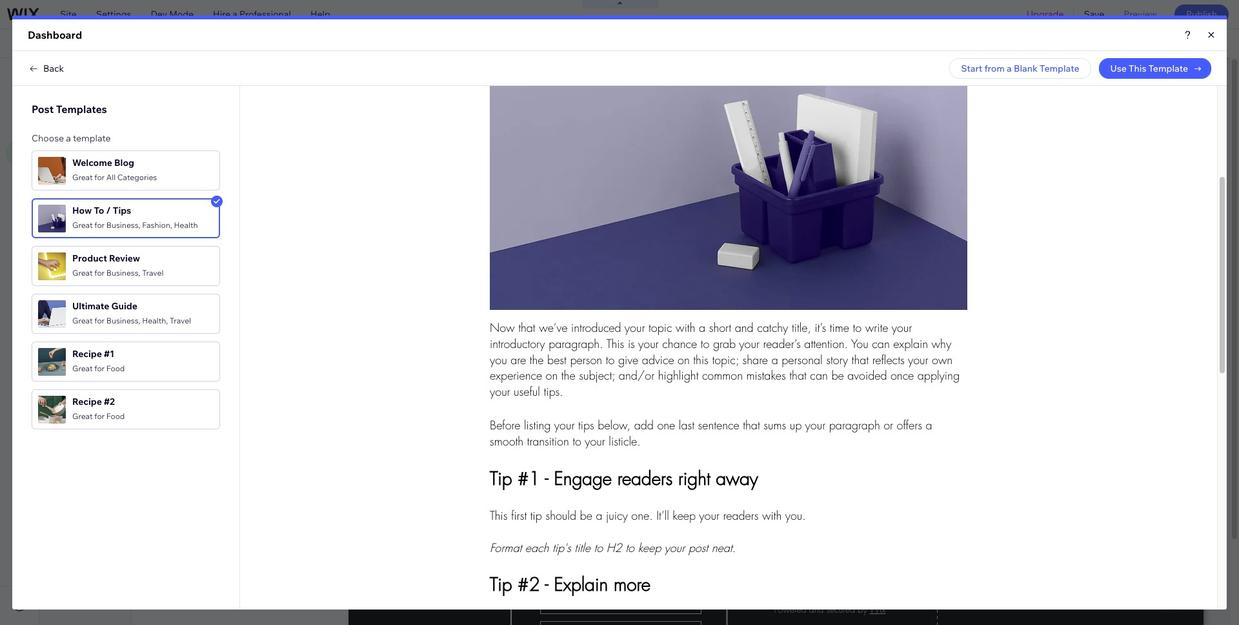 Task type: describe. For each thing, give the bounding box(es) containing it.
save button
[[1075, 0, 1115, 28]]

blog pages
[[55, 128, 102, 139]]

1 horizontal spatial blog
[[177, 139, 202, 150]]

settings
[[96, 8, 131, 20]]

hire a professional
[[213, 8, 291, 20]]

0 vertical spatial blog
[[49, 37, 74, 49]]

search button
[[1172, 29, 1240, 57]]

blog
[[55, 128, 74, 139]]

site pages and menu
[[55, 70, 158, 83]]

help
[[311, 8, 330, 20]]

save
[[1084, 8, 1105, 20]]

domain
[[405, 37, 438, 49]]

search
[[1199, 37, 1228, 49]]

dev
[[151, 8, 167, 20]]

upgrade
[[1027, 8, 1064, 20]]

pages for blog
[[76, 128, 102, 139]]

a
[[233, 8, 238, 20]]

dev mode
[[151, 8, 194, 20]]

https://www.wix.com/mysite connect your domain
[[222, 37, 438, 49]]

https://www.wix.com/mysite
[[222, 37, 340, 49]]

100%
[[1077, 37, 1100, 49]]



Task type: locate. For each thing, give the bounding box(es) containing it.
publish
[[1187, 8, 1218, 20]]

hire
[[213, 8, 231, 20]]

your
[[384, 37, 403, 49]]

site up site menu at the top
[[55, 70, 75, 83]]

preview
[[1124, 8, 1158, 20]]

2 vertical spatial site
[[55, 105, 72, 116]]

pages right blog
[[76, 128, 102, 139]]

site up blog
[[55, 105, 72, 116]]

site for site
[[60, 8, 77, 20]]

site
[[60, 8, 77, 20], [55, 70, 75, 83], [55, 105, 72, 116]]

0 horizontal spatial blog
[[49, 37, 74, 49]]

site menu
[[55, 105, 98, 116]]

1 vertical spatial site
[[55, 70, 75, 83]]

blog
[[49, 37, 74, 49], [177, 139, 202, 150]]

menu right and
[[130, 70, 158, 83]]

publish button
[[1175, 5, 1229, 24]]

1 vertical spatial blog
[[177, 139, 202, 150]]

pages for site
[[77, 70, 107, 83]]

connect
[[346, 37, 382, 49]]

site left the settings
[[60, 8, 77, 20]]

0 vertical spatial menu
[[130, 70, 158, 83]]

site for site menu
[[55, 105, 72, 116]]

menu
[[130, 70, 158, 83], [74, 105, 98, 116]]

preview button
[[1115, 0, 1167, 28]]

1 vertical spatial menu
[[74, 105, 98, 116]]

professional
[[240, 8, 291, 20]]

100% button
[[1057, 29, 1109, 57]]

0 horizontal spatial menu
[[74, 105, 98, 116]]

and
[[109, 70, 128, 83]]

tools button
[[1110, 29, 1171, 57]]

pages left and
[[77, 70, 107, 83]]

menu up blog pages
[[74, 105, 98, 116]]

mode
[[169, 8, 194, 20]]

1 horizontal spatial menu
[[130, 70, 158, 83]]

pages
[[77, 70, 107, 83], [76, 128, 102, 139]]

0 vertical spatial site
[[60, 8, 77, 20]]

0 vertical spatial pages
[[77, 70, 107, 83]]

tools
[[1137, 37, 1159, 49]]

1 vertical spatial pages
[[76, 128, 102, 139]]

site for site pages and menu
[[55, 70, 75, 83]]



Task type: vqa. For each thing, say whether or not it's contained in the screenshot.
Hire
yes



